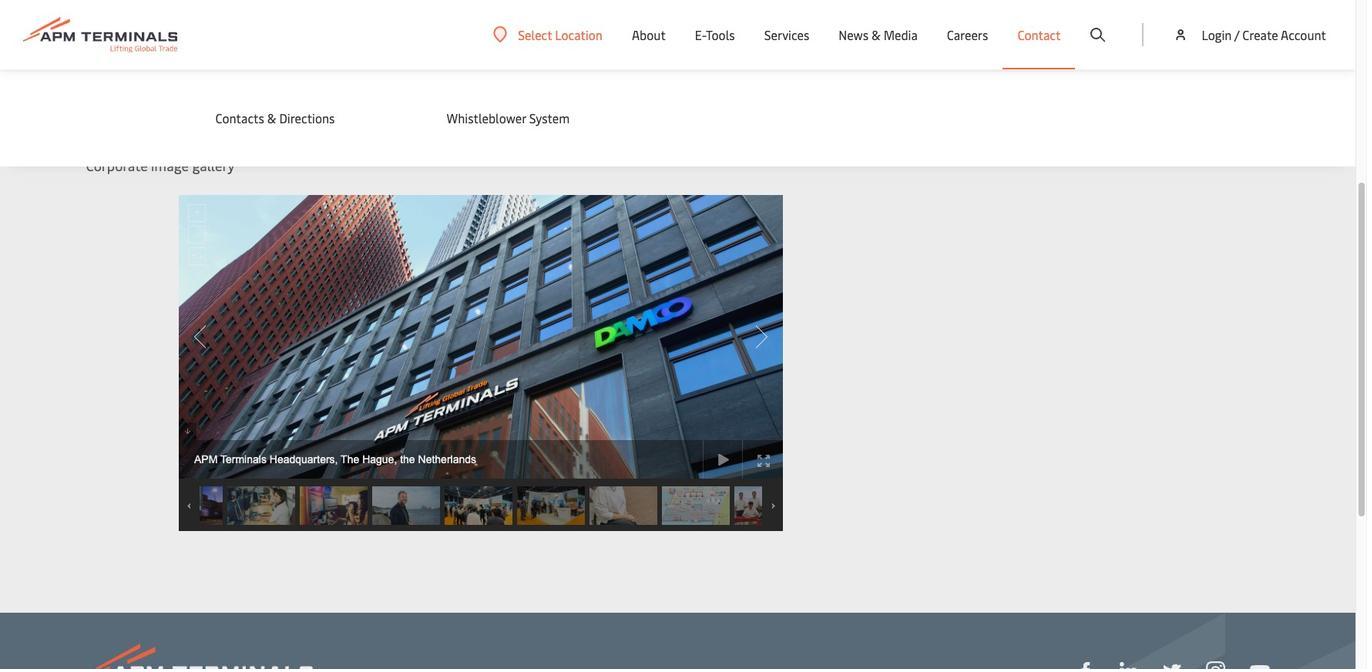 Task type: locate. For each thing, give the bounding box(es) containing it.
& for logos
[[198, 115, 208, 132]]

corporate
[[210, 115, 267, 132], [86, 156, 148, 175]]

0 vertical spatial corporate
[[210, 115, 267, 132]]

logos & corporate
[[162, 115, 267, 132]]

latin america
[[162, 39, 240, 55]]

america up north america at the top
[[194, 39, 240, 55]]

america down latin america
[[198, 64, 244, 81]]

services
[[764, 26, 810, 43]]

0 horizontal spatial &
[[198, 115, 208, 132]]

& right contacts
[[267, 109, 276, 126]]

contacts & directions
[[215, 109, 335, 126]]

news & media button
[[839, 0, 918, 69]]

& inside popup button
[[872, 26, 881, 43]]

tools
[[706, 26, 735, 43]]

0 horizontal spatial corporate
[[86, 156, 148, 175]]

&
[[872, 26, 881, 43], [267, 109, 276, 126], [198, 115, 208, 132]]

1 vertical spatial corporate
[[86, 156, 148, 175]]

services button
[[764, 0, 810, 69]]

0 vertical spatial america
[[194, 39, 240, 55]]

america
[[194, 39, 240, 55], [198, 64, 244, 81]]

twitter image
[[1163, 662, 1181, 669]]

image
[[151, 156, 189, 175]]

north america link
[[162, 64, 244, 81]]

system
[[529, 109, 570, 126]]

europe
[[162, 13, 202, 30]]

login / create account link
[[1174, 0, 1327, 69]]

careers
[[947, 26, 989, 43]]

instagram link
[[1206, 660, 1225, 669]]

1 horizontal spatial &
[[267, 109, 276, 126]]

corporate left "image"
[[86, 156, 148, 175]]

2 horizontal spatial &
[[872, 26, 881, 43]]

1 horizontal spatial corporate
[[210, 115, 267, 132]]

america for north america
[[198, 64, 244, 81]]

login / create account
[[1202, 26, 1327, 43]]

corporate up gallery
[[210, 115, 267, 132]]

corporate image gallery
[[86, 156, 235, 175]]

& right news
[[872, 26, 881, 43]]

america for latin america
[[194, 39, 240, 55]]

linkedin image
[[1120, 662, 1138, 669]]

& right logos
[[198, 115, 208, 132]]

shape link
[[1076, 660, 1095, 669]]

1 vertical spatial america
[[198, 64, 244, 81]]



Task type: vqa. For each thing, say whether or not it's contained in the screenshot.
exceed
no



Task type: describe. For each thing, give the bounding box(es) containing it.
select location button
[[494, 26, 603, 43]]

fill 44 link
[[1163, 660, 1181, 669]]

create
[[1243, 26, 1278, 43]]

location
[[555, 26, 603, 43]]

you tube link
[[1250, 661, 1270, 669]]

north america
[[162, 64, 244, 81]]

select location
[[518, 26, 603, 43]]

apmt footer logo image
[[86, 644, 313, 669]]

e-tools button
[[695, 0, 735, 69]]

login
[[1202, 26, 1232, 43]]

gallery
[[192, 156, 235, 175]]

youtube image
[[1250, 665, 1270, 669]]

latin america link
[[162, 39, 240, 55]]

logos
[[162, 115, 195, 132]]

careers button
[[947, 0, 989, 69]]

directions
[[279, 109, 335, 126]]

logos & corporate link
[[162, 115, 267, 132]]

contacts & directions link
[[215, 109, 416, 126]]

instagram image
[[1206, 662, 1225, 669]]

news & media
[[839, 26, 918, 43]]

& for news
[[872, 26, 881, 43]]

e-tools
[[695, 26, 735, 43]]

whistleblower system link
[[447, 109, 647, 126]]

e-
[[695, 26, 706, 43]]

facebook image
[[1076, 662, 1095, 669]]

account
[[1281, 26, 1327, 43]]

whistleblower
[[447, 109, 526, 126]]

whistleblower system
[[447, 109, 570, 126]]

select
[[518, 26, 552, 43]]

& for contacts
[[267, 109, 276, 126]]

/
[[1235, 26, 1240, 43]]

contact button
[[1018, 0, 1061, 69]]

europe link
[[162, 13, 202, 30]]

contact
[[1018, 26, 1061, 43]]

contacts
[[215, 109, 264, 126]]

linkedin__x28_alt_x29__3_ link
[[1120, 660, 1138, 669]]

north
[[162, 64, 196, 81]]

about
[[632, 26, 666, 43]]

latin
[[162, 39, 191, 55]]

about button
[[632, 0, 666, 69]]

media
[[884, 26, 918, 43]]

news
[[839, 26, 869, 43]]



